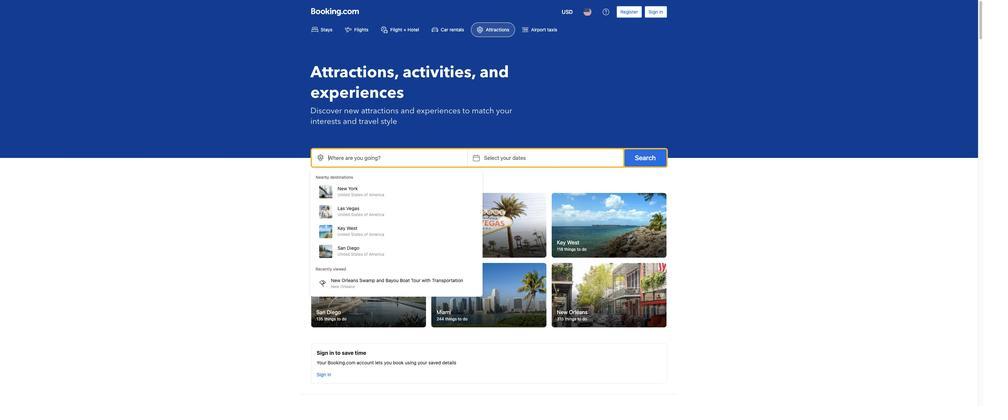 Task type: vqa. For each thing, say whether or not it's contained in the screenshot.
the The
no



Task type: locate. For each thing, give the bounding box(es) containing it.
things inside key west 118 things to do
[[565, 247, 576, 252]]

sign right register
[[649, 9, 658, 15]]

1 united from the top
[[338, 193, 350, 198]]

united down las
[[338, 212, 350, 217]]

dates
[[513, 155, 526, 161]]

in right register
[[660, 9, 663, 15]]

america up san diego united states of america
[[369, 232, 384, 237]]

flights
[[354, 27, 369, 32]]

in down booking.com
[[328, 372, 331, 378]]

do inside new york 1208 things to do
[[344, 247, 349, 252]]

of inside san diego united states of america
[[364, 252, 368, 257]]

west inside key west 118 things to do
[[567, 240, 580, 246]]

4 of from the top
[[364, 252, 368, 257]]

to
[[463, 106, 470, 116], [340, 247, 343, 252], [577, 247, 581, 252], [337, 317, 341, 322], [458, 317, 462, 322], [578, 317, 582, 322], [335, 351, 341, 356]]

118
[[557, 247, 563, 252]]

do right 135 in the left bottom of the page
[[342, 317, 347, 322]]

sign in
[[649, 9, 663, 15], [317, 372, 331, 378]]

1 vertical spatial in
[[330, 351, 334, 356]]

things inside san diego 135 things to do
[[324, 317, 336, 322]]

2 vertical spatial orleans
[[569, 310, 588, 316]]

0 vertical spatial york
[[348, 186, 358, 192]]

new up 315
[[557, 310, 568, 316]]

1 vertical spatial your
[[501, 155, 511, 161]]

key for key west 118 things to do
[[557, 240, 566, 246]]

things down "miami"
[[445, 317, 457, 322]]

san
[[338, 246, 346, 251], [317, 310, 326, 316]]

do inside key west 118 things to do
[[582, 247, 587, 252]]

united down new york 1208 things to do
[[338, 252, 350, 257]]

your booking.com account lets you book using your saved details
[[317, 360, 457, 366]]

united up las
[[338, 193, 350, 198]]

sign in right register
[[649, 9, 663, 15]]

2 vertical spatial in
[[328, 372, 331, 378]]

key up new york 1208 things to do
[[338, 226, 346, 231]]

diego for san diego 135 things to do
[[327, 310, 341, 316]]

of up san diego united states of america
[[364, 232, 368, 237]]

key west 118 things to do
[[557, 240, 587, 252]]

of inside 'las vegas united states of america'
[[364, 212, 368, 217]]

west
[[347, 226, 358, 231], [567, 240, 580, 246]]

new inside new york united states of america
[[338, 186, 347, 192]]

to inside san diego 135 things to do
[[337, 317, 341, 322]]

do up viewed
[[344, 247, 349, 252]]

attractions
[[361, 106, 399, 116]]

2 united from the top
[[338, 212, 350, 217]]

diego for san diego united states of america
[[347, 246, 360, 251]]

4 america from the top
[[369, 252, 384, 257]]

1 horizontal spatial key
[[557, 240, 566, 246]]

new inside new york 1208 things to do
[[317, 240, 327, 246]]

orleans for new orleans
[[569, 310, 588, 316]]

destinations up new york united states of america in the top of the page
[[330, 175, 353, 180]]

states up san diego united states of america
[[351, 232, 363, 237]]

united up new york 1208 things to do
[[338, 232, 350, 237]]

saved
[[429, 360, 441, 366]]

1 vertical spatial key
[[557, 240, 566, 246]]

do right 315
[[583, 317, 587, 322]]

orleans inside new orleans 315 things to do
[[569, 310, 588, 316]]

activities,
[[403, 62, 476, 83]]

new for 315
[[557, 310, 568, 316]]

your right match
[[496, 106, 513, 116]]

san up 135 in the left bottom of the page
[[317, 310, 326, 316]]

1 vertical spatial orleans
[[341, 285, 355, 290]]

you
[[384, 360, 392, 366]]

2 of from the top
[[364, 212, 368, 217]]

states inside san diego united states of america
[[351, 252, 363, 257]]

to inside new york 1208 things to do
[[340, 247, 343, 252]]

york up recently viewed
[[329, 240, 339, 246]]

states for san diego
[[351, 252, 363, 257]]

america for vegas
[[369, 212, 384, 217]]

do for san diego
[[342, 317, 347, 322]]

sign in link
[[645, 6, 667, 18], [314, 369, 334, 381]]

3 of from the top
[[364, 232, 368, 237]]

diego inside san diego 135 things to do
[[327, 310, 341, 316]]

of
[[364, 193, 368, 198], [364, 212, 368, 217], [364, 232, 368, 237], [364, 252, 368, 257]]

0 vertical spatial sign
[[649, 9, 658, 15]]

nearby destinations
[[316, 175, 353, 180], [311, 179, 376, 188]]

stays
[[321, 27, 333, 32]]

0 vertical spatial experiences
[[311, 82, 404, 104]]

1 vertical spatial sign in link
[[314, 369, 334, 381]]

1 vertical spatial sign in
[[317, 372, 331, 378]]

sign up your
[[317, 351, 328, 356]]

states
[[351, 193, 363, 198], [351, 212, 363, 217], [351, 232, 363, 237], [351, 252, 363, 257]]

things inside new york 1208 things to do
[[327, 247, 339, 252]]

states inside key west united states of america
[[351, 232, 363, 237]]

san inside san diego united states of america
[[338, 246, 346, 251]]

york up vegas
[[348, 186, 358, 192]]

3 united from the top
[[338, 232, 350, 237]]

your left dates
[[501, 155, 511, 161]]

nearby for sign
[[311, 179, 335, 188]]

things for new orleans
[[565, 317, 577, 322]]

sign for the right the sign in link
[[649, 9, 658, 15]]

0 vertical spatial west
[[347, 226, 358, 231]]

things right 118
[[565, 247, 576, 252]]

things inside new orleans 315 things to do
[[565, 317, 577, 322]]

nearby for recently
[[316, 175, 329, 180]]

0 horizontal spatial diego
[[327, 310, 341, 316]]

to right 315
[[578, 317, 582, 322]]

in for the sign in link to the left
[[328, 372, 331, 378]]

1 horizontal spatial sign in
[[649, 9, 663, 15]]

1 vertical spatial west
[[567, 240, 580, 246]]

do for new orleans
[[583, 317, 587, 322]]

your
[[496, 106, 513, 116], [501, 155, 511, 161], [418, 360, 427, 366]]

car rentals link
[[426, 23, 470, 37]]

and inside new orleans swamp and bayou boat tour with transportation new orleans
[[377, 278, 384, 284]]

0 vertical spatial san
[[338, 246, 346, 251]]

sign in down your
[[317, 372, 331, 378]]

0 horizontal spatial york
[[329, 240, 339, 246]]

to right 244
[[458, 317, 462, 322]]

sign for the sign in link to the left
[[317, 372, 326, 378]]

united inside san diego united states of america
[[338, 252, 350, 257]]

of inside new york united states of america
[[364, 193, 368, 198]]

0 vertical spatial in
[[660, 9, 663, 15]]

3 states from the top
[[351, 232, 363, 237]]

new down viewed
[[331, 278, 341, 284]]

states inside new york united states of america
[[351, 193, 363, 198]]

do
[[344, 247, 349, 252], [582, 247, 587, 252], [342, 317, 347, 322], [463, 317, 468, 322], [583, 317, 587, 322]]

your
[[317, 360, 327, 366]]

new inside new orleans 315 things to do
[[557, 310, 568, 316]]

destinations
[[330, 175, 353, 180], [337, 179, 376, 188]]

1 horizontal spatial san
[[338, 246, 346, 251]]

0 vertical spatial key
[[338, 226, 346, 231]]

boat
[[400, 278, 410, 284]]

1 of from the top
[[364, 193, 368, 198]]

0 horizontal spatial sign in
[[317, 372, 331, 378]]

things right 1208
[[327, 247, 339, 252]]

1 horizontal spatial west
[[567, 240, 580, 246]]

2 america from the top
[[369, 212, 384, 217]]

attractions link
[[471, 23, 515, 37]]

states down key west united states of america
[[351, 252, 363, 257]]

miami
[[437, 310, 451, 316]]

1 horizontal spatial york
[[348, 186, 358, 192]]

do right 118
[[582, 247, 587, 252]]

1 vertical spatial york
[[329, 240, 339, 246]]

new up las
[[338, 186, 347, 192]]

to up viewed
[[340, 247, 343, 252]]

of for san diego
[[364, 252, 368, 257]]

1 horizontal spatial sign in link
[[645, 6, 667, 18]]

0 vertical spatial diego
[[347, 246, 360, 251]]

new down recently viewed
[[331, 285, 339, 290]]

york inside new york united states of america
[[348, 186, 358, 192]]

key for key west united states of america
[[338, 226, 346, 231]]

sign down your
[[317, 372, 326, 378]]

1 vertical spatial diego
[[327, 310, 341, 316]]

diego
[[347, 246, 360, 251], [327, 310, 341, 316]]

sign in link down your
[[314, 369, 334, 381]]

america
[[369, 193, 384, 198], [369, 212, 384, 217], [369, 232, 384, 237], [369, 252, 384, 257]]

york
[[348, 186, 358, 192], [329, 240, 339, 246]]

west for key west united states of america
[[347, 226, 358, 231]]

style
[[381, 116, 397, 127]]

select your dates
[[484, 155, 526, 161]]

2 vertical spatial your
[[418, 360, 427, 366]]

4 united from the top
[[338, 252, 350, 257]]

account
[[357, 360, 374, 366]]

your right "using"
[[418, 360, 427, 366]]

in
[[660, 9, 663, 15], [330, 351, 334, 356], [328, 372, 331, 378]]

key
[[338, 226, 346, 231], [557, 240, 566, 246]]

to left match
[[463, 106, 470, 116]]

key west united states of america
[[338, 226, 384, 237]]

4 states from the top
[[351, 252, 363, 257]]

nearby
[[316, 175, 329, 180], [311, 179, 335, 188]]

miami 244 things to do
[[437, 310, 468, 322]]

1 horizontal spatial diego
[[347, 246, 360, 251]]

new up 1208
[[317, 240, 327, 246]]

sign in link right register link
[[645, 6, 667, 18]]

to inside miami 244 things to do
[[458, 317, 462, 322]]

nearby destinations up las
[[311, 179, 376, 188]]

america up key west united states of america
[[369, 212, 384, 217]]

new
[[338, 186, 347, 192], [317, 240, 327, 246], [331, 278, 341, 284], [331, 285, 339, 290], [557, 310, 568, 316]]

1 vertical spatial san
[[317, 310, 326, 316]]

america inside key west united states of america
[[369, 232, 384, 237]]

america inside new york united states of america
[[369, 193, 384, 198]]

york for new york united states of america
[[348, 186, 358, 192]]

united inside new york united states of america
[[338, 193, 350, 198]]

experiences
[[311, 82, 404, 104], [417, 106, 461, 116]]

do right 244
[[463, 317, 468, 322]]

1 horizontal spatial experiences
[[417, 106, 461, 116]]

car
[[441, 27, 448, 32]]

0 horizontal spatial san
[[317, 310, 326, 316]]

of up key west united states of america
[[364, 212, 368, 217]]

to left save
[[335, 351, 341, 356]]

york inside new york 1208 things to do
[[329, 240, 339, 246]]

0 horizontal spatial west
[[347, 226, 358, 231]]

america inside 'las vegas united states of america'
[[369, 212, 384, 217]]

las vegas image
[[432, 193, 547, 258]]

do inside miami 244 things to do
[[463, 317, 468, 322]]

america inside san diego united states of america
[[369, 252, 384, 257]]

flight + hotel
[[390, 27, 419, 32]]

0 vertical spatial sign in link
[[645, 6, 667, 18]]

2 vertical spatial sign
[[317, 372, 326, 378]]

match
[[472, 106, 494, 116]]

time
[[355, 351, 366, 356]]

america up swamp
[[369, 252, 384, 257]]

orleans
[[342, 278, 358, 284], [341, 285, 355, 290], [569, 310, 588, 316]]

america for york
[[369, 193, 384, 198]]

states down vegas
[[351, 212, 363, 217]]

flight
[[390, 27, 402, 32]]

of inside key west united states of america
[[364, 232, 368, 237]]

do inside san diego 135 things to do
[[342, 317, 347, 322]]

key up 118
[[557, 240, 566, 246]]

2 states from the top
[[351, 212, 363, 217]]

united inside key west united states of america
[[338, 232, 350, 237]]

things right 135 in the left bottom of the page
[[324, 317, 336, 322]]

things for new york
[[327, 247, 339, 252]]

key inside key west 118 things to do
[[557, 240, 566, 246]]

of for key west
[[364, 232, 368, 237]]

search
[[635, 154, 656, 162]]

register
[[621, 9, 638, 15]]

save
[[342, 351, 354, 356]]

west inside key west united states of america
[[347, 226, 358, 231]]

key inside key west united states of america
[[338, 226, 346, 231]]

of down key west united states of america
[[364, 252, 368, 257]]

stays link
[[306, 23, 338, 37]]

san inside san diego 135 things to do
[[317, 310, 326, 316]]

states up vegas
[[351, 193, 363, 198]]

1 vertical spatial experiences
[[417, 106, 461, 116]]

nearby destinations up new york united states of america in the top of the page
[[316, 175, 353, 180]]

1 america from the top
[[369, 193, 384, 198]]

new york united states of america
[[338, 186, 384, 198]]

san diego united states of america
[[338, 246, 384, 257]]

1208
[[317, 247, 326, 252]]

states inside 'las vegas united states of america'
[[351, 212, 363, 217]]

1 states from the top
[[351, 193, 363, 198]]

united inside 'las vegas united states of america'
[[338, 212, 350, 217]]

things right 315
[[565, 317, 577, 322]]

america up 'las vegas united states of america'
[[369, 193, 384, 198]]

new orleans 315 things to do
[[557, 310, 588, 322]]

san diego 135 things to do
[[317, 310, 347, 322]]

destinations up vegas
[[337, 179, 376, 188]]

0 horizontal spatial experiences
[[311, 82, 404, 104]]

west for key west 118 things to do
[[567, 240, 580, 246]]

america for diego
[[369, 252, 384, 257]]

do inside new orleans 315 things to do
[[583, 317, 587, 322]]

united
[[338, 193, 350, 198], [338, 212, 350, 217], [338, 232, 350, 237], [338, 252, 350, 257]]

3 america from the top
[[369, 232, 384, 237]]

0 vertical spatial orleans
[[342, 278, 358, 284]]

0 horizontal spatial key
[[338, 226, 346, 231]]

to right 118
[[577, 247, 581, 252]]

flights link
[[340, 23, 374, 37]]

244
[[437, 317, 444, 322]]

things
[[327, 247, 339, 252], [565, 247, 576, 252], [324, 317, 336, 322], [445, 317, 457, 322], [565, 317, 577, 322]]

sign
[[649, 9, 658, 15], [317, 351, 328, 356], [317, 372, 326, 378]]

and
[[480, 62, 509, 83], [401, 106, 415, 116], [343, 116, 357, 127], [377, 278, 384, 284]]

san right 1208
[[338, 246, 346, 251]]

in up booking.com
[[330, 351, 334, 356]]

vegas
[[346, 206, 360, 211]]

0 vertical spatial your
[[496, 106, 513, 116]]

to right 135 in the left bottom of the page
[[337, 317, 341, 322]]

diego inside san diego united states of america
[[347, 246, 360, 251]]

destinations for sign in to save time
[[337, 179, 376, 188]]

key west image
[[552, 193, 667, 258]]

of up 'las vegas united states of america'
[[364, 193, 368, 198]]



Task type: describe. For each thing, give the bounding box(es) containing it.
airport taxis
[[531, 27, 557, 32]]

your inside the attractions, activities, and experiences discover new attractions and experiences to match your interests and travel style
[[496, 106, 513, 116]]

flight + hotel link
[[376, 23, 425, 37]]

new for united
[[338, 186, 347, 192]]

new york 1208 things to do
[[317, 240, 349, 252]]

things for key west
[[565, 247, 576, 252]]

recently
[[316, 267, 332, 272]]

to inside new orleans 315 things to do
[[578, 317, 582, 322]]

book
[[393, 360, 404, 366]]

swamp
[[360, 278, 375, 284]]

new orleans swamp and bayou boat tour with transportation new orleans
[[331, 278, 463, 290]]

using
[[405, 360, 417, 366]]

united for key
[[338, 232, 350, 237]]

with
[[422, 278, 431, 284]]

attractions, activities, and experiences discover new attractions and experiences to match your interests and travel style
[[311, 62, 513, 127]]

in for the right the sign in link
[[660, 9, 663, 15]]

lets
[[375, 360, 383, 366]]

+
[[404, 27, 407, 32]]

new orleans image
[[552, 263, 667, 328]]

do for new york
[[344, 247, 349, 252]]

taxis
[[547, 27, 557, 32]]

1 vertical spatial sign
[[317, 351, 328, 356]]

attractions,
[[311, 62, 399, 83]]

new for swamp
[[331, 278, 341, 284]]

135
[[317, 317, 323, 322]]

car rentals
[[441, 27, 464, 32]]

states for new york
[[351, 193, 363, 198]]

new
[[344, 106, 359, 116]]

airport taxis link
[[517, 23, 563, 37]]

united for new
[[338, 193, 350, 198]]

select
[[484, 155, 499, 161]]

nearby destinations for in
[[311, 179, 376, 188]]

united for las
[[338, 212, 350, 217]]

bayou
[[386, 278, 399, 284]]

san diego image
[[311, 263, 426, 328]]

hotel
[[408, 27, 419, 32]]

attractions
[[486, 27, 510, 32]]

viewed
[[333, 267, 346, 272]]

things for san diego
[[324, 317, 336, 322]]

discover
[[311, 106, 342, 116]]

states for las vegas
[[351, 212, 363, 217]]

interests
[[311, 116, 341, 127]]

315
[[557, 317, 564, 322]]

recently viewed
[[316, 267, 346, 272]]

of for las vegas
[[364, 212, 368, 217]]

destinations for recently viewed
[[330, 175, 353, 180]]

united for san
[[338, 252, 350, 257]]

america for west
[[369, 232, 384, 237]]

0 vertical spatial sign in
[[649, 9, 663, 15]]

usd
[[562, 9, 573, 15]]

to inside the attractions, activities, and experiences discover new attractions and experiences to match your interests and travel style
[[463, 106, 470, 116]]

do for key west
[[582, 247, 587, 252]]

of for new york
[[364, 193, 368, 198]]

usd button
[[558, 4, 577, 20]]

booking.com image
[[311, 8, 359, 16]]

miami image
[[432, 263, 547, 328]]

search button
[[625, 150, 667, 167]]

airport
[[531, 27, 546, 32]]

0 horizontal spatial sign in link
[[314, 369, 334, 381]]

booking.com
[[328, 360, 356, 366]]

sign in to save time
[[317, 351, 366, 356]]

states for key west
[[351, 232, 363, 237]]

las vegas united states of america
[[338, 206, 384, 217]]

Where are you going? search field
[[312, 150, 467, 167]]

new for 1208
[[317, 240, 327, 246]]

register link
[[617, 6, 642, 18]]

las
[[338, 206, 345, 211]]

san for san diego united states of america
[[338, 246, 346, 251]]

york for new york 1208 things to do
[[329, 240, 339, 246]]

transportation
[[432, 278, 463, 284]]

san for san diego 135 things to do
[[317, 310, 326, 316]]

new york image
[[311, 193, 426, 258]]

nearby destinations for viewed
[[316, 175, 353, 180]]

rentals
[[450, 27, 464, 32]]

tour
[[411, 278, 421, 284]]

details
[[442, 360, 457, 366]]

travel
[[359, 116, 379, 127]]

orleans for new orleans swamp and bayou boat tour with transportation
[[342, 278, 358, 284]]

to inside key west 118 things to do
[[577, 247, 581, 252]]

things inside miami 244 things to do
[[445, 317, 457, 322]]



